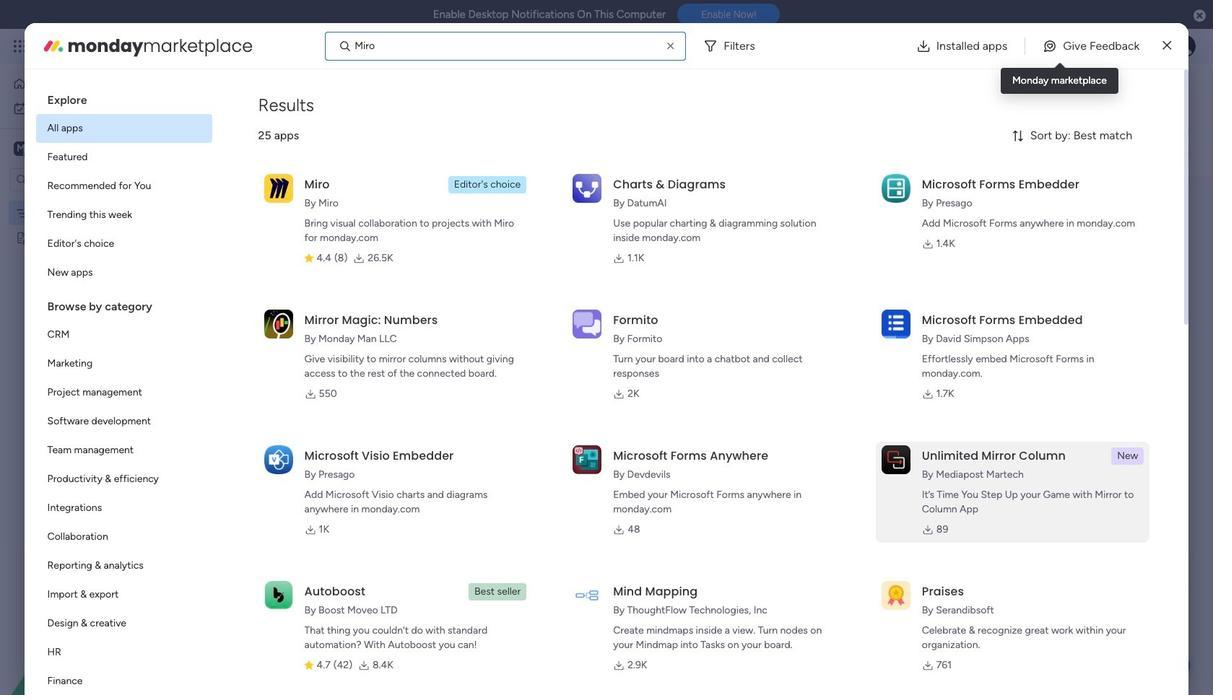 Task type: describe. For each thing, give the bounding box(es) containing it.
select product image
[[13, 39, 27, 53]]

dapulse close image
[[1194, 9, 1206, 23]]

update feed image
[[989, 39, 1003, 53]]

Search in workspace field
[[30, 172, 121, 188]]

invite members image
[[1020, 39, 1035, 53]]

monday marketplace image
[[1052, 39, 1067, 53]]

help image
[[1119, 39, 1134, 53]]

1 heading from the top
[[36, 81, 212, 114]]

private board image
[[15, 230, 29, 244]]

workspace image
[[14, 141, 28, 157]]

search everything image
[[1088, 39, 1102, 53]]



Task type: vqa. For each thing, say whether or not it's contained in the screenshot.
the 1 element
no



Task type: locate. For each thing, give the bounding box(es) containing it.
dapulse x slim image
[[1163, 37, 1172, 55]]

kendall parks image
[[1173, 35, 1196, 58]]

kendall parks image
[[1075, 79, 1093, 97]]

app logo image
[[264, 174, 293, 203], [573, 174, 602, 203], [882, 174, 911, 203], [264, 310, 293, 339], [573, 310, 602, 339], [882, 310, 911, 339], [264, 445, 293, 474], [573, 445, 602, 474], [882, 445, 911, 474], [264, 581, 293, 610], [573, 581, 602, 610], [882, 581, 911, 610]]

2 heading from the top
[[36, 287, 212, 321]]

None field
[[236, 196, 410, 215], [236, 560, 281, 579], [236, 196, 410, 215], [236, 560, 281, 579]]

1 image
[[999, 30, 1012, 46]]

lottie animation image
[[0, 550, 184, 695]]

notifications image
[[957, 39, 971, 53]]

list box
[[36, 81, 212, 695], [0, 198, 184, 444]]

lottie animation element
[[0, 550, 184, 695]]

tab list
[[219, 105, 1192, 129]]

1 vertical spatial heading
[[36, 287, 212, 321]]

see plans image
[[240, 38, 253, 54]]

collapse image
[[1177, 147, 1189, 159]]

main content
[[0, 176, 1213, 695]]

0 vertical spatial heading
[[36, 81, 212, 114]]

heading
[[36, 81, 212, 114], [36, 287, 212, 321]]

option
[[9, 72, 175, 95], [9, 97, 175, 120], [36, 114, 212, 143], [36, 143, 212, 172], [36, 172, 212, 201], [0, 200, 184, 203], [36, 201, 212, 230], [36, 230, 212, 259], [36, 259, 212, 287], [36, 321, 212, 350], [36, 350, 212, 378], [36, 378, 212, 407], [36, 407, 212, 436], [36, 436, 212, 465], [36, 465, 212, 494], [36, 494, 212, 523], [36, 523, 212, 552], [36, 552, 212, 581], [36, 581, 212, 610], [36, 610, 212, 638], [36, 638, 212, 667], [36, 667, 212, 695]]

workspace selection element
[[14, 140, 121, 159]]

monday marketplace image
[[42, 34, 65, 57]]



